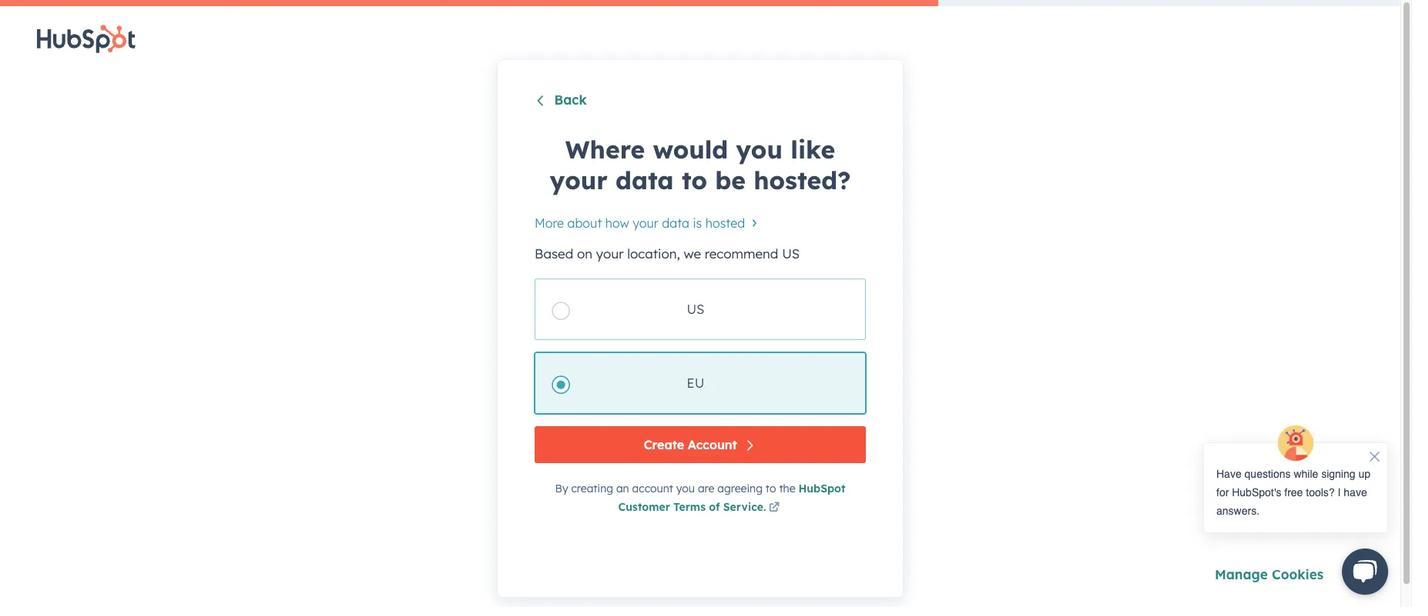 Task type: vqa. For each thing, say whether or not it's contained in the screenshot.
4th Press to sort. image from the left
no



Task type: describe. For each thing, give the bounding box(es) containing it.
manage cookies
[[1215, 567, 1324, 583]]

hubspot
[[799, 482, 846, 496]]

data inside dropdown button
[[662, 215, 690, 231]]

more about how your data is hosted
[[535, 215, 745, 231]]

1 horizontal spatial to
[[766, 482, 776, 496]]

your inside the where would you like your data to be hosted?
[[550, 165, 608, 195]]

hosted
[[706, 215, 745, 231]]

we
[[684, 245, 701, 262]]

you inside the where would you like your data to be hosted?
[[736, 134, 783, 165]]

account
[[632, 482, 673, 496]]

to inside the where would you like your data to be hosted?
[[682, 165, 707, 195]]

where would you like your data to be hosted?
[[550, 134, 851, 195]]

customer
[[618, 500, 670, 514]]

location,
[[627, 245, 680, 262]]

eu
[[687, 375, 705, 391]]

create account button
[[535, 427, 866, 464]]

hubspot customer terms of service.
[[618, 482, 846, 514]]

terms
[[674, 500, 706, 514]]

US radio
[[535, 279, 866, 340]]

EU radio
[[535, 353, 866, 414]]

an
[[616, 482, 629, 496]]

data inside the where would you like your data to be hosted?
[[616, 165, 674, 195]]

where
[[565, 134, 645, 165]]

recommend
[[705, 245, 779, 262]]

step 6 of 8 progress bar
[[0, 0, 939, 6]]

back button
[[535, 91, 587, 111]]

create
[[644, 437, 684, 453]]

us inside option
[[687, 301, 705, 317]]

service.
[[723, 500, 766, 514]]

create account
[[644, 437, 737, 453]]

your inside the more about how your data is hosted dropdown button
[[633, 215, 659, 231]]

would
[[653, 134, 728, 165]]

is
[[693, 215, 702, 231]]



Task type: locate. For each thing, give the bounding box(es) containing it.
us right recommend
[[782, 245, 800, 262]]

more about how your data is hosted button
[[535, 208, 851, 239]]

0 horizontal spatial us
[[687, 301, 705, 317]]

hubspot image
[[37, 25, 136, 53]]

you up 'terms'
[[676, 482, 695, 496]]

caret image
[[752, 218, 756, 228]]

to left the the
[[766, 482, 776, 496]]

0 vertical spatial your
[[550, 165, 608, 195]]

about
[[567, 215, 602, 231]]

your up about
[[550, 165, 608, 195]]

hosted?
[[754, 165, 851, 195]]

your right on on the top of the page
[[596, 245, 624, 262]]

0 horizontal spatial you
[[676, 482, 695, 496]]

data up more about how your data is hosted
[[616, 165, 674, 195]]

you
[[736, 134, 783, 165], [676, 482, 695, 496]]

1 link opens in a new window image from the top
[[769, 502, 780, 516]]

your right how
[[633, 215, 659, 231]]

by
[[555, 482, 568, 496]]

back
[[554, 91, 587, 108]]

us down we
[[687, 301, 705, 317]]

manage
[[1215, 567, 1268, 583]]

based
[[535, 245, 573, 262]]

like
[[791, 134, 835, 165]]

link opens in a new window image
[[769, 502, 780, 516], [769, 503, 780, 514]]

1 vertical spatial to
[[766, 482, 776, 496]]

to left "be"
[[682, 165, 707, 195]]

1 vertical spatial data
[[662, 215, 690, 231]]

1 vertical spatial us
[[687, 301, 705, 317]]

by creating an account you are agreeing to the
[[555, 482, 799, 496]]

of
[[709, 500, 720, 514]]

you left like
[[736, 134, 783, 165]]

2 link opens in a new window image from the top
[[769, 503, 780, 514]]

0 vertical spatial data
[[616, 165, 674, 195]]

chat widget region
[[1188, 425, 1401, 608]]

based on your location, we recommend us
[[535, 245, 800, 262]]

account
[[688, 437, 737, 453]]

hubspot customer terms of service. link
[[618, 482, 846, 516]]

1 vertical spatial you
[[676, 482, 695, 496]]

your
[[550, 165, 608, 195], [633, 215, 659, 231], [596, 245, 624, 262]]

0 vertical spatial you
[[736, 134, 783, 165]]

more
[[535, 215, 564, 231]]

be
[[715, 165, 746, 195]]

1 horizontal spatial you
[[736, 134, 783, 165]]

to
[[682, 165, 707, 195], [766, 482, 776, 496]]

on
[[577, 245, 593, 262]]

cookies
[[1272, 567, 1324, 583]]

data left is
[[662, 215, 690, 231]]

data
[[616, 165, 674, 195], [662, 215, 690, 231]]

how
[[605, 215, 629, 231]]

creating
[[571, 482, 613, 496]]

0 vertical spatial us
[[782, 245, 800, 262]]

are
[[698, 482, 715, 496]]

agreeing
[[718, 482, 763, 496]]

0 vertical spatial to
[[682, 165, 707, 195]]

manage cookies link
[[1215, 567, 1324, 583]]

us
[[782, 245, 800, 262], [687, 301, 705, 317]]

the
[[779, 482, 796, 496]]

2 vertical spatial your
[[596, 245, 624, 262]]

0 horizontal spatial to
[[682, 165, 707, 195]]

1 vertical spatial your
[[633, 215, 659, 231]]

1 horizontal spatial us
[[782, 245, 800, 262]]



